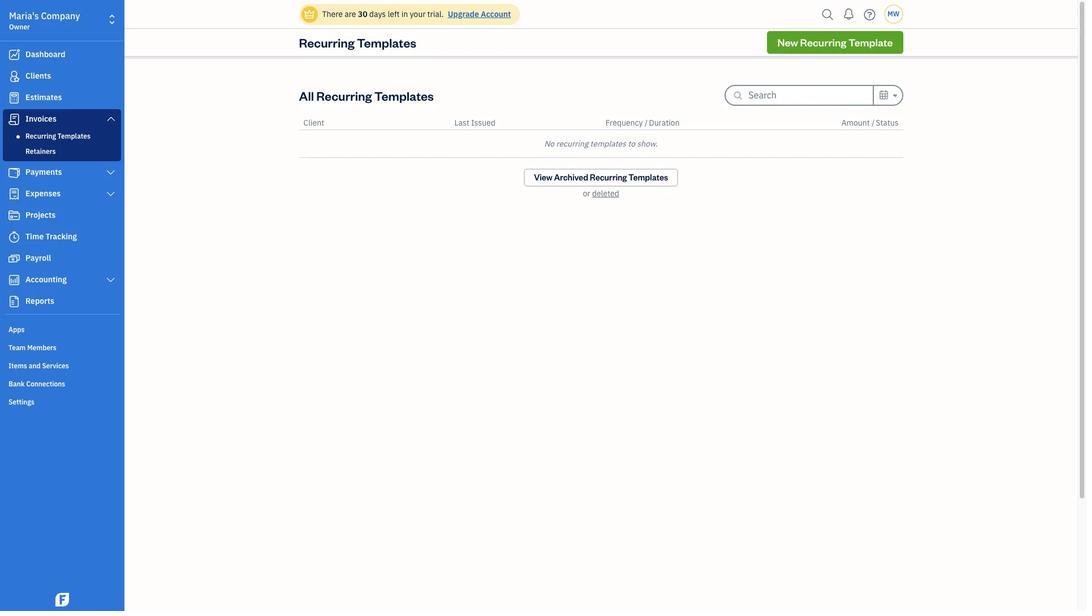 Task type: describe. For each thing, give the bounding box(es) containing it.
and
[[29, 362, 41, 370]]

bank connections link
[[3, 375, 121, 392]]

deleted link
[[592, 188, 619, 199]]

duration
[[649, 118, 680, 128]]

reports
[[25, 296, 54, 306]]

recurring down search image
[[800, 36, 847, 49]]

last
[[455, 118, 469, 128]]

bank
[[8, 380, 25, 388]]

there
[[322, 9, 343, 19]]

no recurring templates to show.
[[544, 139, 658, 149]]

last issued
[[455, 118, 496, 128]]

tracking
[[46, 231, 77, 242]]

recurring inside view archived recurring templates or deleted
[[590, 172, 627, 183]]

clients link
[[3, 66, 121, 87]]

view archived recurring templates or deleted
[[534, 172, 668, 199]]

1 horizontal spatial recurring templates
[[299, 35, 416, 50]]

retainers
[[25, 147, 56, 156]]

estimates link
[[3, 88, 121, 108]]

mw button
[[884, 5, 903, 24]]

items and services link
[[3, 357, 121, 374]]

all recurring templates
[[299, 87, 434, 103]]

retainers link
[[5, 145, 119, 158]]

templates inside view archived recurring templates or deleted
[[629, 172, 668, 183]]

are
[[345, 9, 356, 19]]

team members link
[[3, 339, 121, 356]]

chevron large down image for invoices
[[106, 114, 116, 123]]

chart image
[[7, 274, 21, 286]]

/ for status
[[872, 118, 875, 128]]

client link
[[304, 118, 324, 128]]

recurring right all at top
[[316, 87, 372, 103]]

no
[[544, 139, 554, 149]]

payments
[[25, 167, 62, 177]]

chevron large down image for payments
[[106, 168, 116, 177]]

payment image
[[7, 167, 21, 178]]

templates inside main element
[[58, 132, 90, 140]]

templates
[[590, 139, 626, 149]]

recurring templates link
[[5, 130, 119, 143]]

caretdown image
[[891, 89, 898, 102]]

trial.
[[428, 9, 444, 19]]

chevron large down image for expenses
[[106, 190, 116, 199]]

in
[[402, 9, 408, 19]]

issued
[[471, 118, 496, 128]]

show.
[[637, 139, 658, 149]]

status link
[[876, 118, 899, 128]]

recurring
[[556, 139, 588, 149]]

expense image
[[7, 188, 21, 200]]

chevron large down image
[[106, 276, 116, 285]]

frequency link
[[606, 118, 645, 128]]

go to help image
[[861, 6, 879, 23]]

frequency / duration
[[606, 118, 680, 128]]

clients
[[25, 71, 51, 81]]

members
[[27, 343, 56, 352]]

upgrade
[[448, 9, 479, 19]]

amount link
[[842, 118, 872, 128]]

upgrade account link
[[446, 9, 511, 19]]

recurring down there
[[299, 35, 355, 50]]

new recurring template
[[778, 36, 893, 49]]

dashboard
[[25, 49, 65, 59]]

search image
[[819, 6, 837, 23]]

account
[[481, 9, 511, 19]]

to
[[628, 139, 635, 149]]

maria's company owner
[[9, 10, 80, 31]]

recurring templates inside main element
[[25, 132, 90, 140]]

duration link
[[649, 118, 680, 128]]

estimate image
[[7, 92, 21, 104]]

last issued link
[[455, 118, 496, 128]]

money image
[[7, 253, 21, 264]]

team
[[8, 343, 26, 352]]



Task type: vqa. For each thing, say whether or not it's contained in the screenshot.
1st — from the right
no



Task type: locate. For each thing, give the bounding box(es) containing it.
settings
[[8, 398, 34, 406]]

there are 30 days left in your trial. upgrade account
[[322, 9, 511, 19]]

template
[[849, 36, 893, 49]]

your
[[410, 9, 426, 19]]

new recurring template link
[[768, 31, 903, 54]]

calendar image
[[879, 88, 889, 102]]

2 / from the left
[[872, 118, 875, 128]]

projects link
[[3, 205, 121, 226]]

amount
[[842, 118, 870, 128]]

recurring inside main element
[[25, 132, 56, 140]]

all
[[299, 87, 314, 103]]

/ left "duration"
[[645, 118, 648, 128]]

company
[[41, 10, 80, 22]]

accounting
[[25, 274, 67, 285]]

team members
[[8, 343, 56, 352]]

0 horizontal spatial recurring templates
[[25, 132, 90, 140]]

frequency
[[606, 118, 643, 128]]

client image
[[7, 71, 21, 82]]

project image
[[7, 210, 21, 221]]

recurring up deleted
[[590, 172, 627, 183]]

1 / from the left
[[645, 118, 648, 128]]

payroll link
[[3, 248, 121, 269]]

amount / status
[[842, 118, 899, 128]]

0 vertical spatial recurring templates
[[299, 35, 416, 50]]

invoices link
[[3, 109, 121, 130]]

/
[[645, 118, 648, 128], [872, 118, 875, 128]]

0 horizontal spatial /
[[645, 118, 648, 128]]

new
[[778, 36, 798, 49]]

deleted
[[592, 188, 619, 199]]

bank connections
[[8, 380, 65, 388]]

recurring
[[299, 35, 355, 50], [800, 36, 847, 49], [316, 87, 372, 103], [25, 132, 56, 140], [590, 172, 627, 183]]

view archived recurring templates link
[[524, 169, 678, 187]]

items and services
[[8, 362, 69, 370]]

mw
[[888, 10, 900, 18]]

expenses
[[25, 188, 61, 199]]

recurring up the retainers
[[25, 132, 56, 140]]

1 chevron large down image from the top
[[106, 114, 116, 123]]

invoices
[[25, 114, 57, 124]]

status
[[876, 118, 899, 128]]

apps
[[8, 325, 25, 334]]

1 vertical spatial chevron large down image
[[106, 168, 116, 177]]

1 horizontal spatial /
[[872, 118, 875, 128]]

estimates
[[25, 92, 62, 102]]

chevron large down image up the recurring templates link
[[106, 114, 116, 123]]

apps link
[[3, 321, 121, 338]]

chevron large down image down 'retainers' link
[[106, 168, 116, 177]]

projects
[[25, 210, 56, 220]]

dashboard link
[[3, 45, 121, 65]]

chevron large down image inside the payments link
[[106, 168, 116, 177]]

chevron large down image
[[106, 114, 116, 123], [106, 168, 116, 177], [106, 190, 116, 199]]

accounting link
[[3, 270, 121, 290]]

or
[[583, 188, 590, 199]]

items
[[8, 362, 27, 370]]

Search text field
[[749, 86, 873, 104]]

0 vertical spatial chevron large down image
[[106, 114, 116, 123]]

dashboard image
[[7, 49, 21, 61]]

/ for duration
[[645, 118, 648, 128]]

days
[[369, 9, 386, 19]]

2 vertical spatial chevron large down image
[[106, 190, 116, 199]]

payroll
[[25, 253, 51, 263]]

connections
[[26, 380, 65, 388]]

main element
[[0, 0, 153, 611]]

archived
[[554, 172, 588, 183]]

services
[[42, 362, 69, 370]]

templates
[[357, 35, 416, 50], [374, 87, 434, 103], [58, 132, 90, 140], [629, 172, 668, 183]]

30
[[358, 9, 368, 19]]

chevron large down image up projects link
[[106, 190, 116, 199]]

1 vertical spatial recurring templates
[[25, 132, 90, 140]]

recurring templates
[[299, 35, 416, 50], [25, 132, 90, 140]]

time
[[25, 231, 44, 242]]

crown image
[[304, 8, 315, 20]]

invoice image
[[7, 114, 21, 125]]

payments link
[[3, 162, 121, 183]]

expenses link
[[3, 184, 121, 204]]

time tracking link
[[3, 227, 121, 247]]

owner
[[9, 23, 30, 31]]

view
[[534, 172, 553, 183]]

maria's
[[9, 10, 39, 22]]

client
[[304, 118, 324, 128]]

left
[[388, 9, 400, 19]]

freshbooks image
[[53, 593, 71, 607]]

2 chevron large down image from the top
[[106, 168, 116, 177]]

3 chevron large down image from the top
[[106, 190, 116, 199]]

reports link
[[3, 291, 121, 312]]

/ left 'status'
[[872, 118, 875, 128]]

notifications image
[[840, 3, 858, 25]]

recurring templates down 30
[[299, 35, 416, 50]]

timer image
[[7, 231, 21, 243]]

recurring templates up 'retainers' link
[[25, 132, 90, 140]]

report image
[[7, 296, 21, 307]]

settings link
[[3, 393, 121, 410]]

time tracking
[[25, 231, 77, 242]]



